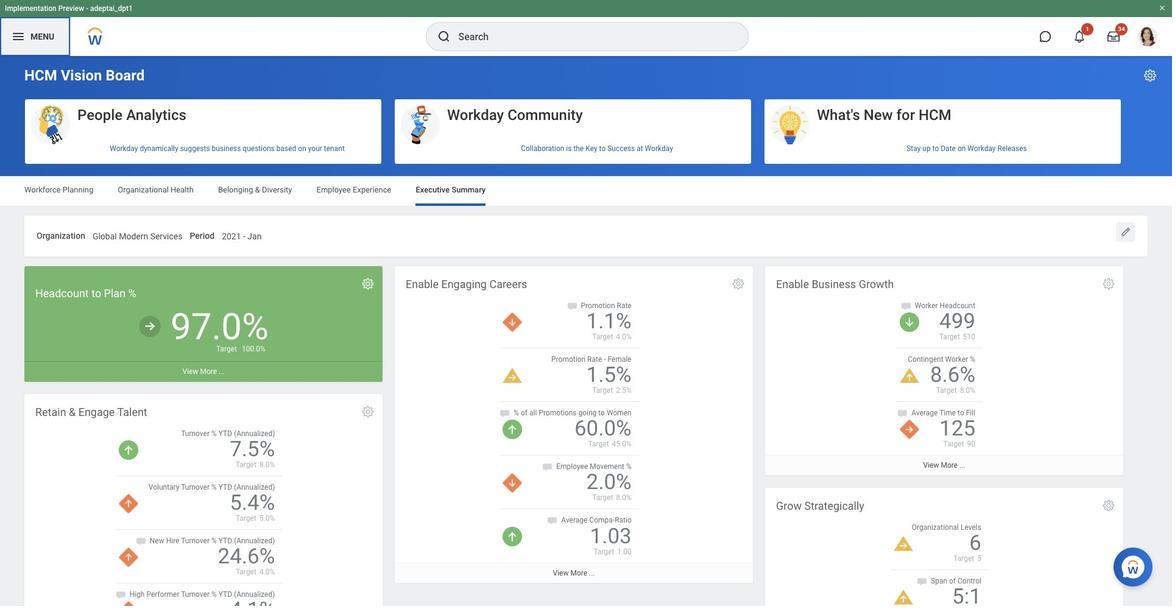 Task type: vqa. For each thing, say whether or not it's contained in the screenshot.
to in the Enable Engaging Careers element
yes



Task type: describe. For each thing, give the bounding box(es) containing it.
up warning image inside enable business growth element
[[900, 369, 919, 383]]

6
[[969, 531, 981, 556]]

search image
[[437, 29, 451, 44]]

% right plan
[[128, 287, 136, 300]]

& for retain
[[69, 406, 76, 418]]

of for all
[[521, 409, 528, 417]]

based
[[276, 144, 296, 153]]

2021 - jan
[[222, 232, 262, 241]]

view for 1.5%
[[553, 569, 569, 577]]

vision
[[61, 67, 102, 84]]

1 (annualized) from the top
[[234, 429, 275, 438]]

0 horizontal spatial headcount
[[35, 287, 89, 300]]

organizational levels
[[912, 523, 981, 532]]

headcount inside enable business growth element
[[940, 301, 975, 310]]

1 turnover from the top
[[181, 429, 210, 438]]

to right up
[[933, 144, 939, 153]]

7.5% target 8.0%
[[230, 437, 275, 469]]

board
[[106, 67, 145, 84]]

499
[[940, 309, 975, 334]]

average for 1.03
[[561, 516, 588, 525]]

what's
[[817, 107, 860, 124]]

experience
[[353, 185, 391, 194]]

(annualized) inside button
[[234, 591, 275, 599]]

2 ytd from the top
[[219, 483, 232, 492]]

more for 1.5%
[[571, 569, 587, 577]]

hcm inside button
[[919, 107, 952, 124]]

female
[[608, 355, 632, 364]]

new inside button
[[864, 107, 893, 124]]

going
[[578, 409, 597, 417]]

2021 - Jan text field
[[222, 224, 262, 245]]

workday community
[[447, 107, 583, 124]]

1.5% target 2.5%
[[586, 363, 632, 395]]

stay up to date on workday releases link
[[765, 139, 1121, 158]]

retain
[[35, 406, 66, 418]]

34
[[1118, 26, 1125, 32]]

stay
[[907, 144, 921, 153]]

careers
[[489, 278, 527, 290]]

down bad image for 1.1%
[[503, 312, 522, 332]]

- inside text field
[[243, 232, 245, 241]]

up warning image inside span of control button
[[894, 590, 913, 605]]

on inside workday dynamically suggests business questions based on your tenant link
[[298, 144, 306, 153]]

menu button
[[0, 17, 70, 56]]

1.1%
[[586, 309, 632, 334]]

5.4% target 5.0%
[[230, 490, 275, 523]]

125
[[940, 416, 975, 441]]

target for 24.6%
[[236, 568, 256, 576]]

target for 60.0%
[[588, 440, 609, 449]]

to inside enable engaging careers element
[[598, 409, 605, 417]]

the
[[574, 144, 584, 153]]

to inside enable business growth element
[[958, 409, 964, 417]]

target for 8.6%
[[936, 386, 957, 395]]

view for 8.6%
[[923, 461, 939, 470]]

24.6% target 4.0%
[[218, 544, 275, 576]]

community
[[508, 107, 583, 124]]

growth
[[859, 278, 894, 290]]

499 target 510
[[939, 309, 975, 341]]

down good image
[[900, 312, 919, 332]]

collaboration is the key to success at workday link
[[395, 139, 751, 158]]

4.0% for 24.6%
[[259, 568, 275, 576]]

1.03 target 1.00
[[590, 524, 632, 556]]

... for 8.6%
[[960, 461, 965, 470]]

up
[[923, 144, 931, 153]]

1 horizontal spatial up good image
[[503, 420, 522, 439]]

employee for employee movement %
[[556, 463, 588, 471]]

510
[[963, 333, 975, 341]]

ytd inside high performer turnover % ytd (annualized) button
[[219, 591, 232, 599]]

success
[[608, 144, 635, 153]]

health
[[171, 185, 194, 194]]

organizational for organizational levels
[[912, 523, 959, 532]]

1 vertical spatial worker
[[945, 355, 968, 364]]

profile logan mcneil image
[[1138, 27, 1158, 49]]

promotion rate
[[581, 301, 632, 310]]

- for implementation
[[86, 4, 88, 13]]

workday inside button
[[447, 107, 504, 124]]

movement
[[590, 463, 624, 471]]

60.0%
[[574, 416, 632, 441]]

grow strategically element
[[765, 488, 1123, 606]]

employee movement %
[[556, 463, 632, 471]]

125 target 90
[[940, 416, 975, 449]]

implementation
[[5, 4, 56, 13]]

enable for 499
[[776, 278, 809, 290]]

7.5%
[[230, 437, 275, 462]]

analytics
[[126, 107, 186, 124]]

neutral good image
[[138, 315, 162, 338]]

inbox large image
[[1108, 30, 1120, 43]]

% left all
[[514, 409, 519, 417]]

turnover inside button
[[181, 591, 210, 599]]

high
[[130, 591, 145, 599]]

5.0%
[[259, 514, 275, 523]]

workforce planning
[[24, 185, 93, 194]]

enable business growth element
[[765, 266, 1123, 475]]

executive summary
[[416, 185, 486, 194]]

worker headcount
[[915, 301, 975, 310]]

summary
[[452, 185, 486, 194]]

configure this page image
[[1143, 68, 1158, 83]]

% left "7.5%"
[[211, 429, 217, 438]]

hire
[[166, 537, 179, 545]]

modern
[[119, 232, 148, 241]]

rate for promotion rate - female
[[587, 355, 602, 364]]

60.0% target 45.0%
[[574, 416, 632, 449]]

3 (annualized) from the top
[[234, 537, 275, 545]]

enable business growth
[[776, 278, 894, 290]]

adeptai_dpt1
[[90, 4, 133, 13]]

plan
[[104, 287, 126, 300]]

8.0% for 8.6%
[[960, 386, 975, 395]]

2 turnover from the top
[[181, 483, 210, 492]]

34 button
[[1100, 23, 1128, 50]]

1.1% target 4.0%
[[586, 309, 632, 341]]

women
[[607, 409, 632, 417]]

tenant
[[324, 144, 345, 153]]

tab list inside '97.0%' main content
[[12, 177, 1160, 206]]

0 horizontal spatial ...
[[219, 368, 225, 376]]

turnover % ytd (annualized)
[[181, 429, 275, 438]]

suggests
[[180, 144, 210, 153]]

rate for promotion rate
[[617, 301, 632, 310]]

global
[[93, 232, 117, 241]]

hcm vision board
[[24, 67, 145, 84]]

1 ytd from the top
[[219, 429, 232, 438]]

for
[[896, 107, 915, 124]]

organization
[[37, 231, 85, 241]]

configure enable business growth image
[[1102, 277, 1116, 290]]

up bad image inside high performer turnover % ytd (annualized) button
[[119, 602, 138, 606]]

view more ... link for 1.5%
[[395, 563, 753, 583]]

enable engaging careers element
[[395, 266, 753, 583]]

contingent worker %
[[908, 355, 975, 364]]

organizational for organizational health
[[118, 185, 169, 194]]

key
[[586, 144, 597, 153]]

questions
[[243, 144, 275, 153]]

employee for employee experience
[[317, 185, 351, 194]]

average for 125
[[912, 409, 938, 417]]

0 vertical spatial view more ... link
[[24, 362, 383, 382]]

new inside "retain & engage talent" "element"
[[150, 537, 164, 545]]

voluntary
[[149, 483, 179, 492]]

neutral warning image for 6
[[894, 537, 913, 551]]

period element
[[222, 224, 262, 246]]

configure enable engaging careers image
[[732, 277, 745, 290]]

workday dynamically suggests business questions based on your tenant link
[[25, 139, 381, 158]]

belonging & diversity
[[218, 185, 292, 194]]

span of control button
[[891, 570, 998, 606]]

% inside enable business growth element
[[970, 355, 975, 364]]

notifications large image
[[1074, 30, 1086, 43]]

organizational health
[[118, 185, 194, 194]]



Task type: locate. For each thing, give the bounding box(es) containing it.
1 vertical spatial view more ...
[[923, 461, 965, 470]]

date
[[941, 144, 956, 153]]

4 ytd from the top
[[219, 591, 232, 599]]

4 turnover from the top
[[181, 591, 210, 599]]

promotion left 1.5%
[[551, 355, 586, 364]]

to
[[599, 144, 606, 153], [933, 144, 939, 153], [92, 287, 101, 300], [598, 409, 605, 417], [958, 409, 964, 417]]

is
[[566, 144, 572, 153]]

1 vertical spatial organizational
[[912, 523, 959, 532]]

more down 125 target 90
[[941, 461, 958, 470]]

1 vertical spatial promotion
[[551, 355, 586, 364]]

configure grow strategically image
[[1102, 499, 1116, 512]]

1 horizontal spatial &
[[255, 185, 260, 194]]

1 horizontal spatial worker
[[945, 355, 968, 364]]

% down 510
[[970, 355, 975, 364]]

0 horizontal spatial neutral warning image
[[503, 369, 522, 383]]

2 vertical spatial view
[[553, 569, 569, 577]]

target inside the 1.1% target 4.0%
[[592, 333, 613, 341]]

target up compa-
[[592, 494, 613, 502]]

& right retain
[[69, 406, 76, 418]]

turnover up voluntary turnover % ytd (annualized)
[[181, 429, 210, 438]]

rate
[[617, 301, 632, 310], [587, 355, 602, 364]]

0 horizontal spatial hcm
[[24, 67, 57, 84]]

target left 2.5% at the bottom
[[592, 386, 613, 395]]

% left 5.4%
[[211, 483, 217, 492]]

- left female at the bottom right of page
[[604, 355, 606, 364]]

1 vertical spatial down bad image
[[503, 474, 522, 493]]

ytd down 24.6% target 4.0%
[[219, 591, 232, 599]]

headcount
[[35, 287, 89, 300], [940, 301, 975, 310]]

target for 499
[[939, 333, 960, 341]]

1 button
[[1066, 23, 1094, 50]]

view more ... for 1.5%
[[553, 569, 595, 577]]

average inside enable engaging careers element
[[561, 516, 588, 525]]

1 vertical spatial 4.0%
[[259, 568, 275, 576]]

levels
[[961, 523, 981, 532]]

target left '5.0%'
[[236, 514, 256, 523]]

average up the neutral bad icon
[[912, 409, 938, 417]]

2 horizontal spatial view more ... link
[[765, 455, 1123, 475]]

stay up to date on workday releases
[[907, 144, 1027, 153]]

tab list containing workforce planning
[[12, 177, 1160, 206]]

ytd up voluntary turnover % ytd (annualized)
[[219, 429, 232, 438]]

enable for 1.1%
[[406, 278, 439, 290]]

workforce
[[24, 185, 61, 194]]

view more ... link
[[24, 362, 383, 382], [765, 455, 1123, 475], [395, 563, 753, 583]]

turnover right performer
[[181, 591, 210, 599]]

target up time
[[936, 386, 957, 395]]

target left the 90
[[943, 440, 964, 449]]

90
[[967, 440, 975, 449]]

&
[[255, 185, 260, 194], [69, 406, 76, 418]]

neutral warning image for 1.5%
[[503, 369, 522, 383]]

up bad image up up bad icon on the bottom left of page
[[119, 494, 138, 514]]

& left diversity
[[255, 185, 260, 194]]

0 vertical spatial 4.0%
[[616, 333, 632, 341]]

1 vertical spatial headcount
[[940, 301, 975, 310]]

2 horizontal spatial view more ...
[[923, 461, 965, 470]]

3 turnover from the top
[[181, 537, 210, 545]]

1 horizontal spatial neutral warning image
[[894, 537, 913, 551]]

view more ... inside enable business growth element
[[923, 461, 965, 470]]

Global Modern Services text field
[[93, 224, 182, 245]]

0 horizontal spatial new
[[150, 537, 164, 545]]

0 vertical spatial 8.0%
[[960, 386, 975, 395]]

1 vertical spatial 8.0%
[[259, 461, 275, 469]]

1.5%
[[586, 363, 632, 388]]

promotion
[[581, 301, 615, 310], [551, 355, 586, 364]]

target left 5
[[954, 554, 974, 563]]

neutral warning image
[[503, 369, 522, 383], [894, 537, 913, 551]]

of inside enable engaging careers element
[[521, 409, 528, 417]]

target left 1.00 on the bottom right of page
[[594, 547, 614, 556]]

promotion for promotion rate - female
[[551, 355, 586, 364]]

organizational left levels
[[912, 523, 959, 532]]

0 horizontal spatial worker
[[915, 301, 938, 310]]

0 vertical spatial rate
[[617, 301, 632, 310]]

0 vertical spatial average
[[912, 409, 938, 417]]

0 horizontal spatial average
[[561, 516, 588, 525]]

view more ... link down the 90
[[765, 455, 1123, 475]]

1 vertical spatial average
[[561, 516, 588, 525]]

planning
[[63, 185, 93, 194]]

target inside 8.6% target 8.0%
[[936, 386, 957, 395]]

to left fill
[[958, 409, 964, 417]]

menu
[[30, 31, 54, 41]]

1 horizontal spatial ...
[[589, 569, 595, 577]]

8.0% inside 7.5% target 8.0%
[[259, 461, 275, 469]]

% right movement
[[626, 463, 632, 471]]

hcm down menu
[[24, 67, 57, 84]]

... inside enable business growth element
[[960, 461, 965, 470]]

1 horizontal spatial hcm
[[919, 107, 952, 124]]

0 vertical spatial view
[[182, 368, 198, 376]]

worker
[[915, 301, 938, 310], [945, 355, 968, 364]]

8.0% inside "2.0% target 8.0%"
[[616, 494, 632, 502]]

workday
[[447, 107, 504, 124], [110, 144, 138, 153], [645, 144, 673, 153], [968, 144, 996, 153]]

target for 1.1%
[[592, 333, 613, 341]]

ytd
[[219, 429, 232, 438], [219, 483, 232, 492], [219, 537, 232, 545], [219, 591, 232, 599]]

new left for
[[864, 107, 893, 124]]

retain & engage talent
[[35, 406, 147, 418]]

1 vertical spatial ...
[[960, 461, 965, 470]]

neutral bad image
[[900, 420, 919, 439]]

1 vertical spatial employee
[[556, 463, 588, 471]]

- inside enable engaging careers element
[[604, 355, 606, 364]]

2.0%
[[586, 470, 632, 495]]

justify image
[[11, 29, 26, 44]]

view inside enable engaging careers element
[[553, 569, 569, 577]]

view
[[182, 368, 198, 376], [923, 461, 939, 470], [553, 569, 569, 577]]

% right performer
[[211, 591, 217, 599]]

1 vertical spatial up bad image
[[119, 602, 138, 606]]

2 vertical spatial view more ... link
[[395, 563, 753, 583]]

1 vertical spatial more
[[941, 461, 958, 470]]

business
[[212, 144, 241, 153]]

rate left female at the bottom right of page
[[587, 355, 602, 364]]

dynamically
[[140, 144, 178, 153]]

1 vertical spatial hcm
[[919, 107, 952, 124]]

of inside button
[[949, 577, 956, 585]]

1 vertical spatial view more ... link
[[765, 455, 1123, 475]]

2 down bad image from the top
[[503, 474, 522, 493]]

voluntary turnover % ytd (annualized)
[[149, 483, 275, 492]]

8.6% target 8.0%
[[930, 363, 975, 395]]

on left your on the left of page
[[298, 144, 306, 153]]

1 horizontal spatial -
[[243, 232, 245, 241]]

view more ... link down 1.03 target 1.00
[[395, 563, 753, 583]]

neutral warning image inside enable engaging careers element
[[503, 369, 522, 383]]

0 horizontal spatial organizational
[[118, 185, 169, 194]]

global modern services
[[93, 232, 182, 241]]

turnover right hire
[[181, 537, 210, 545]]

target up employee movement %
[[588, 440, 609, 449]]

view more ... for 8.6%
[[923, 461, 965, 470]]

97.0%
[[171, 305, 269, 348]]

0 horizontal spatial view more ...
[[182, 368, 225, 376]]

up good image
[[503, 527, 522, 547]]

target inside 1.5% target 2.5%
[[592, 386, 613, 395]]

view more ... down 97.0% target 100.0%
[[182, 368, 225, 376]]

your
[[308, 144, 322, 153]]

0 horizontal spatial employee
[[317, 185, 351, 194]]

tab list
[[12, 177, 1160, 206]]

0 horizontal spatial of
[[521, 409, 528, 417]]

target inside 97.0% target 100.0%
[[216, 345, 237, 354]]

24.6%
[[218, 544, 275, 569]]

8.0% for 7.5%
[[259, 461, 275, 469]]

control
[[958, 577, 981, 585]]

promotion rate - female
[[551, 355, 632, 364]]

0 horizontal spatial rate
[[587, 355, 602, 364]]

2.5%
[[616, 386, 632, 395]]

0 vertical spatial worker
[[915, 301, 938, 310]]

more inside enable engaging careers element
[[571, 569, 587, 577]]

collaboration
[[521, 144, 564, 153]]

target for 7.5%
[[236, 461, 256, 469]]

97.0% target 100.0%
[[171, 305, 269, 354]]

target for 6
[[954, 554, 974, 563]]

2 vertical spatial view more ...
[[553, 569, 595, 577]]

average time to fill
[[912, 409, 975, 417]]

employee experience
[[317, 185, 391, 194]]

to left plan
[[92, 287, 101, 300]]

1 vertical spatial view
[[923, 461, 939, 470]]

edit image
[[1120, 226, 1132, 238]]

... for 1.5%
[[589, 569, 595, 577]]

... inside enable engaging careers element
[[589, 569, 595, 577]]

retain & engage talent element
[[24, 394, 383, 606]]

0 horizontal spatial 4.0%
[[259, 568, 275, 576]]

target inside 499 target 510
[[939, 333, 960, 341]]

2 enable from the left
[[776, 278, 809, 290]]

- inside menu banner
[[86, 4, 88, 13]]

configure retain & engage talent image
[[361, 405, 375, 418]]

2021
[[222, 232, 241, 241]]

strategically
[[804, 499, 864, 512]]

target inside 24.6% target 4.0%
[[236, 568, 256, 576]]

period
[[190, 231, 215, 241]]

on inside stay up to date on workday releases link
[[958, 144, 966, 153]]

engage
[[78, 406, 115, 418]]

average compa-ratio
[[561, 516, 632, 525]]

1 horizontal spatial new
[[864, 107, 893, 124]]

up warning image
[[900, 369, 919, 383], [894, 590, 913, 605]]

1 vertical spatial &
[[69, 406, 76, 418]]

0 horizontal spatial 8.0%
[[259, 461, 275, 469]]

organizational
[[118, 185, 169, 194], [912, 523, 959, 532]]

view more ... down 1.03 target 1.00
[[553, 569, 595, 577]]

1 vertical spatial up good image
[[119, 440, 138, 460]]

2 vertical spatial more
[[571, 569, 587, 577]]

1 vertical spatial rate
[[587, 355, 602, 364]]

1 vertical spatial -
[[243, 232, 245, 241]]

target for 5.4%
[[236, 514, 256, 523]]

target inside 7.5% target 8.0%
[[236, 461, 256, 469]]

rate up female at the bottom right of page
[[617, 301, 632, 310]]

1 on from the left
[[298, 144, 306, 153]]

neutral warning image inside grow strategically element
[[894, 537, 913, 551]]

what's new for hcm
[[817, 107, 952, 124]]

promotion for promotion rate
[[581, 301, 615, 310]]

ytd down 7.5% target 8.0%
[[219, 483, 232, 492]]

1 horizontal spatial 4.0%
[[616, 333, 632, 341]]

2 horizontal spatial ...
[[960, 461, 965, 470]]

target for 97.0%
[[216, 345, 237, 354]]

4.0%
[[616, 333, 632, 341], [259, 568, 275, 576]]

target down turnover % ytd (annualized)
[[236, 461, 256, 469]]

& for belonging
[[255, 185, 260, 194]]

% inside button
[[211, 591, 217, 599]]

4.0% inside the 1.1% target 4.0%
[[616, 333, 632, 341]]

0 vertical spatial new
[[864, 107, 893, 124]]

organizational inside tab list
[[118, 185, 169, 194]]

workday dynamically suggests business questions based on your tenant
[[110, 144, 345, 153]]

new hire turnover % ytd (annualized)
[[150, 537, 275, 545]]

0 vertical spatial down bad image
[[503, 312, 522, 332]]

0 horizontal spatial up good image
[[119, 440, 138, 460]]

turnover right voluntary at the bottom left of the page
[[181, 483, 210, 492]]

people analytics button
[[25, 99, 381, 145]]

% left 24.6%
[[211, 537, 217, 545]]

services
[[150, 232, 182, 241]]

- left jan
[[243, 232, 245, 241]]

implementation preview -   adeptai_dpt1
[[5, 4, 133, 13]]

2 horizontal spatial view
[[923, 461, 939, 470]]

more for 8.6%
[[941, 461, 958, 470]]

promotions
[[539, 409, 577, 417]]

1 horizontal spatial enable
[[776, 278, 809, 290]]

0 horizontal spatial enable
[[406, 278, 439, 290]]

new left hire
[[150, 537, 164, 545]]

0 vertical spatial hcm
[[24, 67, 57, 84]]

0 vertical spatial neutral warning image
[[503, 369, 522, 383]]

4.0% inside 24.6% target 4.0%
[[259, 568, 275, 576]]

2 horizontal spatial 8.0%
[[960, 386, 975, 395]]

target inside "2.0% target 8.0%"
[[592, 494, 613, 502]]

close environment banner image
[[1159, 4, 1166, 12]]

to right "going"
[[598, 409, 605, 417]]

0 vertical spatial promotion
[[581, 301, 615, 310]]

up bad image
[[119, 548, 138, 567]]

grow strategically
[[776, 499, 864, 512]]

45.0%
[[612, 440, 632, 449]]

view more ... link down 97.0% target 100.0%
[[24, 362, 383, 382]]

1.03
[[590, 524, 632, 549]]

8.0% up 'ratio'
[[616, 494, 632, 502]]

view more ...
[[182, 368, 225, 376], [923, 461, 965, 470], [553, 569, 595, 577]]

organizational inside grow strategically element
[[912, 523, 959, 532]]

2 vertical spatial 8.0%
[[616, 494, 632, 502]]

ytd down 5.4% target 5.0%
[[219, 537, 232, 545]]

1 vertical spatial up warning image
[[894, 590, 913, 605]]

0 vertical spatial employee
[[317, 185, 351, 194]]

turnover
[[181, 429, 210, 438], [181, 483, 210, 492], [181, 537, 210, 545], [181, 591, 210, 599]]

average inside enable business growth element
[[912, 409, 938, 417]]

up bad image
[[119, 494, 138, 514], [119, 602, 138, 606]]

view more ... link for 8.6%
[[765, 455, 1123, 475]]

time
[[940, 409, 956, 417]]

0 vertical spatial view more ...
[[182, 368, 225, 376]]

97.0% main content
[[0, 56, 1172, 606]]

1 horizontal spatial more
[[571, 569, 587, 577]]

0 vertical spatial more
[[200, 368, 217, 376]]

... down 97.0% target 100.0%
[[219, 368, 225, 376]]

0 vertical spatial -
[[86, 4, 88, 13]]

0 vertical spatial &
[[255, 185, 260, 194]]

of for control
[[949, 577, 956, 585]]

grow
[[776, 499, 802, 512]]

0 horizontal spatial more
[[200, 368, 217, 376]]

1 horizontal spatial on
[[958, 144, 966, 153]]

enable left engaging
[[406, 278, 439, 290]]

employee left experience
[[317, 185, 351, 194]]

view inside enable business growth element
[[923, 461, 939, 470]]

target inside 5.4% target 5.0%
[[236, 514, 256, 523]]

target inside 1.03 target 1.00
[[594, 547, 614, 556]]

6 target 5
[[954, 531, 981, 563]]

0 vertical spatial up warning image
[[900, 369, 919, 383]]

target left "100.0%"
[[216, 345, 237, 354]]

0 horizontal spatial view
[[182, 368, 198, 376]]

headcount up 510
[[940, 301, 975, 310]]

1 vertical spatial neutral warning image
[[894, 537, 913, 551]]

target for 1.5%
[[592, 386, 613, 395]]

0 vertical spatial up good image
[[503, 420, 522, 439]]

4.0% down '5.0%'
[[259, 568, 275, 576]]

up bad image down high
[[119, 602, 138, 606]]

worker up down good image
[[915, 301, 938, 310]]

1 horizontal spatial 8.0%
[[616, 494, 632, 502]]

enable engaging careers
[[406, 278, 527, 290]]

at
[[637, 144, 643, 153]]

8.0%
[[960, 386, 975, 395], [259, 461, 275, 469], [616, 494, 632, 502]]

new
[[864, 107, 893, 124], [150, 537, 164, 545]]

1 horizontal spatial organizational
[[912, 523, 959, 532]]

2 vertical spatial ...
[[589, 569, 595, 577]]

2 on from the left
[[958, 144, 966, 153]]

5
[[977, 554, 981, 563]]

2 up bad image from the top
[[119, 602, 138, 606]]

- for promotion
[[604, 355, 606, 364]]

hcm right for
[[919, 107, 952, 124]]

belonging
[[218, 185, 253, 194]]

more inside enable business growth element
[[941, 461, 958, 470]]

target inside 125 target 90
[[943, 440, 964, 449]]

more down 97.0% target 100.0%
[[200, 368, 217, 376]]

enable
[[406, 278, 439, 290], [776, 278, 809, 290]]

1 enable from the left
[[406, 278, 439, 290]]

of right span
[[949, 577, 956, 585]]

1 horizontal spatial view more ... link
[[395, 563, 753, 583]]

span
[[931, 577, 947, 585]]

worker down 510
[[945, 355, 968, 364]]

target down new hire turnover % ytd (annualized)
[[236, 568, 256, 576]]

up good image
[[503, 420, 522, 439], [119, 440, 138, 460]]

on right date
[[958, 144, 966, 153]]

down bad image down careers
[[503, 312, 522, 332]]

target for 1.03
[[594, 547, 614, 556]]

down bad image up up good icon in the left of the page
[[503, 474, 522, 493]]

target
[[592, 333, 613, 341], [939, 333, 960, 341], [216, 345, 237, 354], [592, 386, 613, 395], [936, 386, 957, 395], [588, 440, 609, 449], [943, 440, 964, 449], [236, 461, 256, 469], [592, 494, 613, 502], [236, 514, 256, 523], [594, 547, 614, 556], [954, 554, 974, 563], [236, 568, 256, 576]]

4 (annualized) from the top
[[234, 591, 275, 599]]

of left all
[[521, 409, 528, 417]]

1 down bad image from the top
[[503, 312, 522, 332]]

executive
[[416, 185, 450, 194]]

8.0% up 5.4%
[[259, 461, 275, 469]]

2 vertical spatial -
[[604, 355, 606, 364]]

talent
[[117, 406, 147, 418]]

8.0% inside 8.6% target 8.0%
[[960, 386, 975, 395]]

target for 2.0%
[[592, 494, 613, 502]]

engaging
[[441, 278, 487, 290]]

1 horizontal spatial headcount
[[940, 301, 975, 310]]

1 horizontal spatial of
[[949, 577, 956, 585]]

& inside "element"
[[69, 406, 76, 418]]

1 vertical spatial of
[[949, 577, 956, 585]]

1 vertical spatial new
[[150, 537, 164, 545]]

0 horizontal spatial &
[[69, 406, 76, 418]]

average left compa-
[[561, 516, 588, 525]]

8.0% up fill
[[960, 386, 975, 395]]

1 horizontal spatial employee
[[556, 463, 588, 471]]

performer
[[146, 591, 179, 599]]

2.0% target 8.0%
[[586, 470, 632, 502]]

organization element
[[93, 224, 182, 246]]

down bad image
[[503, 312, 522, 332], [503, 474, 522, 493]]

... down 1.03 target 1.00
[[589, 569, 595, 577]]

0 vertical spatial organizational
[[118, 185, 169, 194]]

target for 125
[[943, 440, 964, 449]]

0 vertical spatial headcount
[[35, 287, 89, 300]]

1 horizontal spatial average
[[912, 409, 938, 417]]

4.0% for 1.1%
[[616, 333, 632, 341]]

employee left movement
[[556, 463, 588, 471]]

1 up bad image from the top
[[119, 494, 138, 514]]

menu banner
[[0, 0, 1172, 56]]

... down 125 target 90
[[960, 461, 965, 470]]

Search Workday  search field
[[458, 23, 723, 50]]

- right preview
[[86, 4, 88, 13]]

4.0% up female at the bottom right of page
[[616, 333, 632, 341]]

2 (annualized) from the top
[[234, 483, 275, 492]]

1 horizontal spatial view more ...
[[553, 569, 595, 577]]

configure image
[[361, 277, 375, 290]]

view more ... down 125 target 90
[[923, 461, 965, 470]]

0 horizontal spatial -
[[86, 4, 88, 13]]

all
[[529, 409, 537, 417]]

% of all promotions going to women
[[514, 409, 632, 417]]

ratio
[[615, 516, 632, 525]]

headcount left plan
[[35, 287, 89, 300]]

target inside 6 target 5
[[954, 554, 974, 563]]

down bad image for 2.0%
[[503, 474, 522, 493]]

target inside 60.0% target 45.0%
[[588, 440, 609, 449]]

target up promotion rate - female
[[592, 333, 613, 341]]

promotion up promotion rate - female
[[581, 301, 615, 310]]

view more ... inside enable engaging careers element
[[553, 569, 595, 577]]

organizational left health
[[118, 185, 169, 194]]

employee inside enable engaging careers element
[[556, 463, 588, 471]]

0 vertical spatial of
[[521, 409, 528, 417]]

1 horizontal spatial view
[[553, 569, 569, 577]]

3 ytd from the top
[[219, 537, 232, 545]]

target left 510
[[939, 333, 960, 341]]

more down 'average compa-ratio'
[[571, 569, 587, 577]]

enable left business
[[776, 278, 809, 290]]

to right key
[[599, 144, 606, 153]]

0 horizontal spatial on
[[298, 144, 306, 153]]

2 horizontal spatial -
[[604, 355, 606, 364]]



